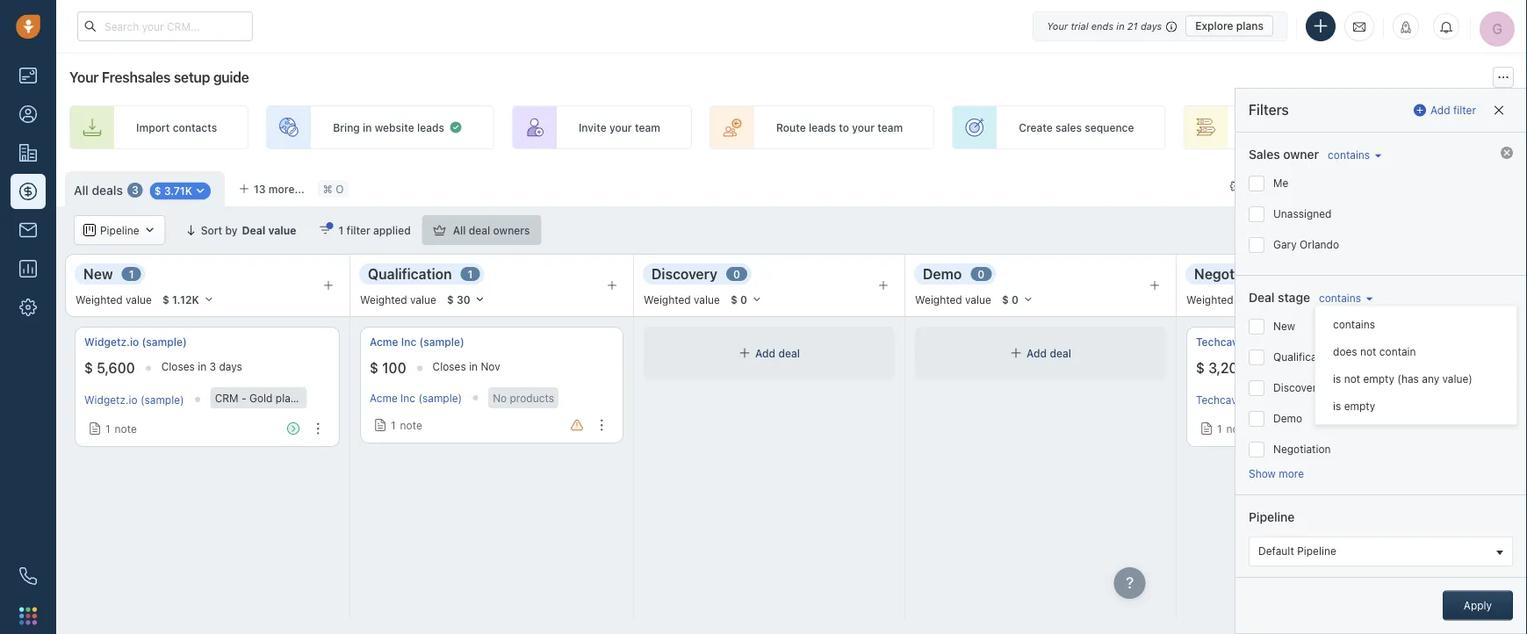 Task type: describe. For each thing, give the bounding box(es) containing it.
in for closes in nov
[[469, 360, 478, 373]]

monthly
[[300, 392, 340, 404]]

add filter
[[1431, 104, 1476, 116]]

contains button
[[1315, 290, 1373, 305]]

trial
[[1071, 20, 1089, 32]]

1 down the pipeline 'popup button'
[[129, 268, 134, 280]]

2 widgetz.io from the top
[[84, 393, 138, 406]]

1 down $ 3,200
[[1217, 423, 1222, 435]]

add de
[[1497, 121, 1527, 133]]

100
[[382, 360, 406, 376]]

$ 3.71k button
[[145, 180, 216, 201]]

contains button
[[1324, 147, 1382, 162]]

2 horizontal spatial 1 note
[[1217, 423, 1249, 435]]

Search field
[[1433, 215, 1520, 245]]

container_wx8msf4aqz5i3rn1 image for add deal
[[739, 347, 751, 359]]

2 techcave (sample) link from the top
[[1196, 393, 1290, 406]]

1 vertical spatial empty
[[1344, 400, 1376, 412]]

and
[[1332, 224, 1350, 236]]

more...
[[269, 183, 305, 195]]

$ 0 for demo
[[1002, 293, 1019, 306]]

import contacts
[[136, 121, 217, 133]]

value)
[[1443, 373, 1473, 385]]

1 sales from the left
[[1056, 121, 1082, 133]]

2 techcave (sample) from the top
[[1196, 393, 1290, 406]]

gold
[[249, 392, 273, 404]]

$ inside $ 3.71k button
[[154, 185, 161, 197]]

2 acme inc (sample) link from the top
[[370, 392, 462, 404]]

$ 3.71k button
[[150, 182, 211, 200]]

container_wx8msf4aqz5i3rn1 image inside bring in website leads link
[[449, 120, 463, 134]]

container_wx8msf4aqz5i3rn1 image inside $ 3.71k button
[[194, 185, 206, 197]]

container_wx8msf4aqz5i3rn1 image inside all deal owners button
[[434, 224, 446, 236]]

all deal owners button
[[422, 215, 541, 245]]

route
[[776, 121, 806, 133]]

setup
[[174, 69, 210, 86]]

2 inc from the top
[[401, 392, 415, 404]]

all for deal
[[453, 224, 466, 236]]

3.71k
[[164, 185, 192, 197]]

1 up the "$ 30" button
[[468, 268, 473, 280]]

1 note for $ 100
[[391, 419, 422, 431]]

crm
[[215, 392, 239, 404]]

30
[[457, 293, 471, 306]]

$ 3.71k
[[154, 185, 192, 197]]

value for qualification
[[410, 293, 436, 306]]

add de link
[[1430, 105, 1527, 149]]

note for $ 5,600
[[115, 423, 137, 435]]

$ 3,200
[[1196, 360, 1247, 376]]

quotas and forecasting
[[1292, 224, 1413, 236]]

sequence
[[1085, 121, 1134, 133]]

owners
[[493, 224, 530, 236]]

value for new
[[126, 293, 152, 306]]

all deal owners
[[453, 224, 530, 236]]

in left 21
[[1117, 20, 1125, 32]]

closes in 3 days
[[161, 360, 242, 373]]

pipeline
[[1341, 121, 1381, 133]]

bring
[[333, 121, 360, 133]]

contain
[[1380, 345, 1416, 358]]

all for deals
[[74, 183, 89, 197]]

apply button
[[1443, 591, 1513, 621]]

1 horizontal spatial negotiation
[[1274, 443, 1331, 455]]

weighted for discovery
[[644, 293, 691, 306]]

show more link
[[1249, 468, 1304, 480]]

your for your freshsales setup guide
[[69, 69, 99, 86]]

value for discovery
[[694, 293, 720, 306]]

phone image
[[19, 567, 37, 585]]

1 inc from the top
[[401, 336, 417, 348]]

2 acme inc (sample) from the top
[[370, 392, 462, 404]]

plan
[[276, 392, 297, 404]]

⌘ o
[[323, 183, 344, 195]]

route leads to your team link
[[710, 105, 935, 149]]

$ 1.12k button
[[154, 290, 222, 309]]

Search your CRM... text field
[[77, 11, 253, 41]]

weighted for new
[[76, 293, 123, 306]]

settings button
[[1221, 171, 1298, 201]]

1 horizontal spatial discovery
[[1274, 382, 1323, 394]]

21
[[1128, 20, 1138, 32]]

guide
[[213, 69, 249, 86]]

$ inside the "$ 30" button
[[447, 293, 454, 306]]

bring in website leads link
[[266, 105, 494, 149]]

bring in website leads
[[333, 121, 444, 133]]

create
[[1019, 121, 1053, 133]]

weighted value inside "popup button"
[[1187, 293, 1263, 306]]

forecasting
[[1353, 224, 1413, 236]]

1 leads from the left
[[417, 121, 444, 133]]

1.12k
[[172, 293, 199, 306]]

phone element
[[11, 559, 46, 594]]

0 vertical spatial empty
[[1364, 373, 1395, 385]]

owner
[[1284, 147, 1319, 162]]

stage
[[1278, 290, 1310, 305]]

$ 100
[[370, 360, 406, 376]]

contains for owner
[[1328, 148, 1370, 161]]

deals
[[92, 183, 123, 197]]

explore plans link
[[1186, 15, 1274, 36]]

2 sales from the left
[[1311, 121, 1338, 133]]

invite your team
[[579, 121, 660, 133]]

set up your sales pipeline
[[1250, 121, 1381, 133]]

deal inside button
[[469, 224, 490, 236]]

does
[[1333, 345, 1358, 358]]

2 acme from the top
[[370, 392, 398, 404]]

create sales sequence link
[[952, 105, 1166, 149]]

$ 30 button
[[439, 290, 493, 309]]

1 vertical spatial qualification
[[1274, 351, 1336, 363]]

1 acme inc (sample) from the top
[[370, 336, 464, 348]]

nov
[[481, 360, 500, 373]]

1 vertical spatial days
[[219, 360, 242, 373]]

to
[[839, 121, 849, 133]]

3 for in
[[210, 360, 216, 373]]

unassigned
[[1274, 208, 1332, 220]]

invite your team link
[[512, 105, 692, 149]]

import contacts link
[[69, 105, 249, 149]]

all deals 3
[[74, 183, 139, 197]]

default pipeline
[[1259, 545, 1337, 557]]

your for your trial ends in 21 days
[[1047, 20, 1068, 32]]

5,600
[[97, 360, 135, 376]]

quotas
[[1292, 224, 1329, 236]]

all deals link
[[74, 182, 123, 199]]

1 vertical spatial pipeline
[[1249, 510, 1295, 524]]

add filter link
[[1414, 96, 1476, 124]]

sales owner
[[1249, 147, 1319, 162]]

1 down $ 5,600
[[105, 423, 110, 435]]

(sample) up closes in nov
[[419, 336, 464, 348]]

website
[[375, 121, 414, 133]]

default
[[1259, 545, 1294, 557]]

1 inside button
[[339, 224, 344, 236]]

invite
[[579, 121, 607, 133]]

1 acme from the top
[[370, 336, 398, 348]]

in for closes in 3 days
[[198, 360, 207, 373]]

1 vertical spatial new
[[1274, 320, 1296, 332]]

1 techcave from the top
[[1196, 336, 1244, 348]]

pipeline inside 'popup button'
[[100, 224, 139, 236]]

0 horizontal spatial negotiation
[[1195, 265, 1272, 282]]

deal for discovery
[[779, 347, 800, 359]]

(sample) up closes in 3 days
[[142, 336, 187, 348]]

explore
[[1196, 20, 1234, 32]]

show
[[1249, 468, 1276, 480]]



Task type: vqa. For each thing, say whether or not it's contained in the screenshot.
3rd your
yes



Task type: locate. For each thing, give the bounding box(es) containing it.
1 horizontal spatial note
[[400, 419, 422, 431]]

0 horizontal spatial your
[[610, 121, 632, 133]]

note down 100
[[400, 419, 422, 431]]

does not contain
[[1333, 345, 1416, 358]]

weighted
[[76, 293, 123, 306], [360, 293, 407, 306], [644, 293, 691, 306], [915, 293, 962, 306], [1187, 293, 1234, 306]]

techcave
[[1196, 336, 1244, 348], [1196, 393, 1243, 406]]

contains inside button
[[1328, 148, 1370, 161]]

$ 0 button for discovery
[[723, 290, 770, 309]]

leads
[[417, 121, 444, 133], [809, 121, 836, 133]]

1 filter applied button
[[308, 215, 422, 245]]

new down "deal stage"
[[1274, 320, 1296, 332]]

1
[[339, 224, 344, 236], [129, 268, 134, 280], [468, 268, 473, 280], [391, 419, 396, 431], [105, 423, 110, 435], [1217, 423, 1222, 435]]

0 vertical spatial techcave (sample)
[[1196, 336, 1292, 348]]

1 vertical spatial filter
[[347, 224, 370, 236]]

1 is from the top
[[1333, 373, 1341, 385]]

team
[[635, 121, 660, 133], [878, 121, 903, 133]]

0 vertical spatial days
[[1141, 20, 1162, 32]]

1 horizontal spatial days
[[1141, 20, 1162, 32]]

weighted value for new
[[76, 293, 152, 306]]

inc up 100
[[401, 336, 417, 348]]

empty down is not empty (has any value)
[[1344, 400, 1376, 412]]

not up is empty
[[1344, 373, 1361, 385]]

0 horizontal spatial discovery
[[652, 265, 718, 282]]

1 vertical spatial your
[[69, 69, 99, 86]]

days up crm
[[219, 360, 242, 373]]

no
[[493, 392, 507, 404]]

route leads to your team
[[776, 121, 903, 133]]

import
[[136, 121, 170, 133]]

0 vertical spatial techcave (sample) link
[[1196, 335, 1292, 350]]

(sample) down weighted value "popup button"
[[1247, 336, 1292, 348]]

pipeline right default
[[1297, 545, 1337, 557]]

1 techcave (sample) from the top
[[1196, 336, 1292, 348]]

0 vertical spatial pipeline
[[100, 224, 139, 236]]

negotiation up the more in the bottom of the page
[[1274, 443, 1331, 455]]

contains
[[1328, 148, 1370, 161], [1319, 292, 1361, 304], [1333, 318, 1376, 330]]

5 weighted from the left
[[1187, 293, 1234, 306]]

1 horizontal spatial filter
[[1454, 104, 1476, 116]]

your right invite
[[610, 121, 632, 133]]

widgetz.io (sample) down 5,600
[[84, 393, 184, 406]]

widgetz.io (sample) up 5,600
[[84, 336, 187, 348]]

1 horizontal spatial deal
[[779, 347, 800, 359]]

apply
[[1464, 599, 1492, 612]]

1 horizontal spatial new
[[1274, 320, 1296, 332]]

settings
[[1247, 180, 1289, 192]]

container_wx8msf4aqz5i3rn1 image inside settings popup button
[[1230, 180, 1242, 192]]

1 vertical spatial contains
[[1319, 292, 1361, 304]]

1 horizontal spatial deal
[[1249, 290, 1275, 305]]

weighted value for qualification
[[360, 293, 436, 306]]

team inside invite your team link
[[635, 121, 660, 133]]

0 vertical spatial filter
[[1454, 104, 1476, 116]]

pipeline up default
[[1249, 510, 1295, 524]]

2 horizontal spatial deal
[[1050, 347, 1072, 359]]

1 vertical spatial acme inc (sample)
[[370, 392, 462, 404]]

techcave (sample) down "3,200"
[[1196, 393, 1290, 406]]

up
[[1270, 121, 1283, 133]]

3 weighted value from the left
[[644, 293, 720, 306]]

$ 30
[[447, 293, 471, 306]]

1 vertical spatial widgetz.io
[[84, 393, 138, 406]]

0 horizontal spatial deal
[[242, 224, 266, 236]]

1 horizontal spatial sales
[[1311, 121, 1338, 133]]

filter for 1
[[347, 224, 370, 236]]

13
[[254, 183, 266, 195]]

1 horizontal spatial qualification
[[1274, 351, 1336, 363]]

1 horizontal spatial $ 0 button
[[994, 290, 1042, 309]]

0 horizontal spatial 1 note
[[105, 423, 137, 435]]

1 note down 100
[[391, 419, 422, 431]]

all
[[74, 183, 89, 197], [453, 224, 466, 236]]

container_wx8msf4aqz5i3rn1 image for settings
[[1230, 180, 1242, 192]]

1 horizontal spatial demo
[[1274, 412, 1303, 425]]

0 horizontal spatial demo
[[923, 265, 962, 282]]

1 vertical spatial widgetz.io (sample)
[[84, 393, 184, 406]]

freshworks switcher image
[[19, 607, 37, 625]]

2 weighted from the left
[[360, 293, 407, 306]]

0 vertical spatial 3
[[132, 184, 139, 196]]

sort by deal value
[[201, 224, 296, 236]]

1 vertical spatial techcave (sample) link
[[1196, 393, 1290, 406]]

no products
[[493, 392, 554, 404]]

3 your from the left
[[1286, 121, 1308, 133]]

0 horizontal spatial note
[[115, 423, 137, 435]]

0 horizontal spatial new
[[83, 265, 113, 282]]

2 $ 0 button from the left
[[994, 290, 1042, 309]]

weighted value
[[76, 293, 152, 306], [360, 293, 436, 306], [644, 293, 720, 306], [915, 293, 992, 306], [1187, 293, 1263, 306]]

1 horizontal spatial your
[[1047, 20, 1068, 32]]

(sample) down "$ 100"
[[343, 392, 386, 404]]

team right invite
[[635, 121, 660, 133]]

team right to at the top right
[[878, 121, 903, 133]]

note down "3,200"
[[1227, 423, 1249, 435]]

0 horizontal spatial sales
[[1056, 121, 1082, 133]]

$ 0 button for demo
[[994, 290, 1042, 309]]

de
[[1520, 121, 1527, 133]]

$ 5,600
[[84, 360, 135, 376]]

1 vertical spatial acme inc (sample) link
[[370, 392, 462, 404]]

(sample)
[[142, 336, 187, 348], [419, 336, 464, 348], [1247, 336, 1292, 348], [418, 392, 462, 404], [343, 392, 386, 404], [140, 393, 184, 406], [1246, 393, 1290, 406]]

add
[[1431, 104, 1451, 116], [1497, 121, 1517, 133], [755, 347, 776, 359], [1027, 347, 1047, 359]]

add deal for demo
[[1027, 347, 1072, 359]]

3 up crm
[[210, 360, 216, 373]]

techcave down $ 3,200
[[1196, 393, 1243, 406]]

explore plans
[[1196, 20, 1264, 32]]

0 horizontal spatial leads
[[417, 121, 444, 133]]

1 horizontal spatial team
[[878, 121, 903, 133]]

container_wx8msf4aqz5i3rn1 image
[[449, 120, 463, 134], [1230, 180, 1242, 192], [83, 224, 96, 236], [739, 347, 751, 359], [89, 423, 101, 435]]

-
[[241, 392, 246, 404]]

0 vertical spatial inc
[[401, 336, 417, 348]]

pipeline inside button
[[1297, 545, 1337, 557]]

(has
[[1398, 373, 1419, 385]]

1 your from the left
[[610, 121, 632, 133]]

0 vertical spatial demo
[[923, 265, 962, 282]]

4 weighted value from the left
[[915, 293, 992, 306]]

1 $ 0 button from the left
[[723, 290, 770, 309]]

1 weighted value from the left
[[76, 293, 152, 306]]

not
[[1361, 345, 1377, 358], [1344, 373, 1361, 385]]

weighted value button
[[1186, 285, 1342, 311]]

1 horizontal spatial $ 0
[[1002, 293, 1019, 306]]

1 horizontal spatial leads
[[809, 121, 836, 133]]

all left deals
[[74, 183, 89, 197]]

3 inside all deals 3
[[132, 184, 139, 196]]

plans
[[1237, 20, 1264, 32]]

weighted for qualification
[[360, 293, 407, 306]]

3 right deals
[[132, 184, 139, 196]]

0 vertical spatial widgetz.io (sample) link
[[84, 335, 187, 350]]

new down the pipeline 'popup button'
[[83, 265, 113, 282]]

ends
[[1092, 20, 1114, 32]]

in right bring
[[363, 121, 372, 133]]

0 horizontal spatial add deal
[[755, 347, 800, 359]]

filter
[[1454, 104, 1476, 116], [347, 224, 370, 236]]

0 horizontal spatial closes
[[161, 360, 195, 373]]

1 horizontal spatial pipeline
[[1249, 510, 1295, 524]]

0 horizontal spatial days
[[219, 360, 242, 373]]

widgetz.io (sample) link up 5,600
[[84, 335, 187, 350]]

value for demo
[[965, 293, 992, 306]]

1 horizontal spatial 3
[[210, 360, 216, 373]]

1 down 100
[[391, 419, 396, 431]]

0 vertical spatial qualification
[[368, 265, 452, 282]]

0 horizontal spatial filter
[[347, 224, 370, 236]]

1 vertical spatial negotiation
[[1274, 443, 1331, 455]]

acme inc (sample) link up 100
[[370, 335, 464, 350]]

0 vertical spatial your
[[1047, 20, 1068, 32]]

send email image
[[1354, 19, 1366, 34]]

is empty
[[1333, 400, 1376, 412]]

1 closes from the left
[[161, 360, 195, 373]]

contains right stage
[[1319, 292, 1361, 304]]

2 leads from the left
[[809, 121, 836, 133]]

1 add deal from the left
[[755, 347, 800, 359]]

all inside button
[[453, 224, 466, 236]]

1 vertical spatial all
[[453, 224, 466, 236]]

2 horizontal spatial note
[[1227, 423, 1249, 435]]

your freshsales setup guide
[[69, 69, 249, 86]]

contains inside dropdown button
[[1319, 292, 1361, 304]]

1 horizontal spatial 1 note
[[391, 419, 422, 431]]

(sample) down closes in 3 days
[[140, 393, 184, 406]]

4 weighted from the left
[[915, 293, 962, 306]]

note down 5,600
[[115, 423, 137, 435]]

set up your sales pipeline link
[[1183, 105, 1412, 149]]

1 vertical spatial techcave (sample)
[[1196, 393, 1290, 406]]

1 vertical spatial not
[[1344, 373, 1361, 385]]

1 vertical spatial deal
[[1249, 290, 1275, 305]]

add deal for discovery
[[755, 347, 800, 359]]

freshsales
[[102, 69, 171, 86]]

leads left to at the top right
[[809, 121, 836, 133]]

1 filter applied
[[339, 224, 411, 236]]

acme down "$ 100"
[[370, 392, 398, 404]]

2 techcave from the top
[[1196, 393, 1243, 406]]

1 vertical spatial is
[[1333, 400, 1341, 412]]

qualification
[[368, 265, 452, 282], [1274, 351, 1336, 363]]

not right does
[[1361, 345, 1377, 358]]

2 vertical spatial contains
[[1333, 318, 1376, 330]]

container_wx8msf4aqz5i3rn1 image for pipeline
[[83, 224, 96, 236]]

2 add deal from the left
[[1027, 347, 1072, 359]]

acme up "$ 100"
[[370, 336, 398, 348]]

1 vertical spatial acme
[[370, 392, 398, 404]]

your
[[1047, 20, 1068, 32], [69, 69, 99, 86]]

$ 0 for discovery
[[731, 293, 747, 306]]

contains down pipeline
[[1328, 148, 1370, 161]]

$ 0 button
[[723, 290, 770, 309], [994, 290, 1042, 309]]

note for $ 100
[[400, 419, 422, 431]]

2 closes from the left
[[433, 360, 466, 373]]

$ inside $ 1.12k button
[[162, 293, 169, 306]]

default pipeline button
[[1249, 537, 1513, 567]]

applied
[[373, 224, 411, 236]]

create sales sequence
[[1019, 121, 1134, 133]]

pipeline
[[100, 224, 139, 236], [1249, 510, 1295, 524], [1297, 545, 1337, 557]]

⌘
[[323, 183, 333, 195]]

your left freshsales
[[69, 69, 99, 86]]

weighted for demo
[[915, 293, 962, 306]]

contains for stage
[[1319, 292, 1361, 304]]

0 vertical spatial all
[[74, 183, 89, 197]]

0 horizontal spatial pipeline
[[100, 224, 139, 236]]

closes right 5,600
[[161, 360, 195, 373]]

1 vertical spatial demo
[[1274, 412, 1303, 425]]

sales up owner
[[1311, 121, 1338, 133]]

sales
[[1056, 121, 1082, 133], [1311, 121, 1338, 133]]

widgetz.io up $ 5,600
[[84, 336, 139, 348]]

your right the up
[[1286, 121, 1308, 133]]

pipeline down deals
[[100, 224, 139, 236]]

weighted value for demo
[[915, 293, 992, 306]]

0
[[733, 268, 740, 280], [978, 268, 985, 280], [740, 293, 747, 306], [1012, 293, 1019, 306]]

0 horizontal spatial $ 0 button
[[723, 290, 770, 309]]

in
[[1117, 20, 1125, 32], [363, 121, 372, 133], [198, 360, 207, 373], [469, 360, 478, 373]]

container_wx8msf4aqz5i3rn1 image inside the pipeline 'popup button'
[[83, 224, 96, 236]]

1 widgetz.io from the top
[[84, 336, 139, 348]]

your trial ends in 21 days
[[1047, 20, 1162, 32]]

13 more... button
[[229, 177, 314, 201]]

$ 1.12k
[[162, 293, 199, 306]]

days right 21
[[1141, 20, 1162, 32]]

1 note down "3,200"
[[1217, 423, 1249, 435]]

gary
[[1274, 238, 1297, 251]]

closes for $ 100
[[433, 360, 466, 373]]

not for does
[[1361, 345, 1377, 358]]

1 horizontal spatial add deal
[[1027, 347, 1072, 359]]

filters
[[1249, 102, 1289, 118]]

3 for deals
[[132, 184, 139, 196]]

techcave (sample) link up "3,200"
[[1196, 335, 1292, 350]]

any
[[1422, 373, 1440, 385]]

is for is empty
[[1333, 400, 1341, 412]]

1 vertical spatial inc
[[401, 392, 415, 404]]

1 $ 0 from the left
[[731, 293, 747, 306]]

techcave (sample) link down "3,200"
[[1196, 393, 1290, 406]]

qualification down stage
[[1274, 351, 1336, 363]]

1 vertical spatial techcave
[[1196, 393, 1243, 406]]

0 horizontal spatial all
[[74, 183, 89, 197]]

contains down contains dropdown button
[[1333, 318, 1376, 330]]

acme inc (sample) down 100
[[370, 392, 462, 404]]

set
[[1250, 121, 1267, 133]]

deal for demo
[[1050, 347, 1072, 359]]

closes in nov
[[433, 360, 500, 373]]

team inside the route leads to your team link
[[878, 121, 903, 133]]

0 horizontal spatial team
[[635, 121, 660, 133]]

1 note down 5,600
[[105, 423, 137, 435]]

deal left stage
[[1249, 290, 1275, 305]]

all left 'owners'
[[453, 224, 466, 236]]

your
[[610, 121, 632, 133], [852, 121, 875, 133], [1286, 121, 1308, 133]]

weighted inside "popup button"
[[1187, 293, 1234, 306]]

0 vertical spatial acme inc (sample)
[[370, 336, 464, 348]]

1 techcave (sample) link from the top
[[1196, 335, 1292, 350]]

0 vertical spatial negotiation
[[1195, 265, 1272, 282]]

1 down o
[[339, 224, 344, 236]]

not for is
[[1344, 373, 1361, 385]]

0 horizontal spatial qualification
[[368, 265, 452, 282]]

empty down does not contain
[[1364, 373, 1395, 385]]

techcave (sample) up "3,200"
[[1196, 336, 1292, 348]]

0 vertical spatial acme
[[370, 336, 398, 348]]

1 note for $ 5,600
[[105, 423, 137, 435]]

show more
[[1249, 468, 1304, 480]]

0 horizontal spatial 3
[[132, 184, 139, 196]]

in left nov
[[469, 360, 478, 373]]

inc down 100
[[401, 392, 415, 404]]

in for bring in website leads
[[363, 121, 372, 133]]

0 vertical spatial acme inc (sample) link
[[370, 335, 464, 350]]

3 weighted from the left
[[644, 293, 691, 306]]

1 note
[[391, 419, 422, 431], [105, 423, 137, 435], [1217, 423, 1249, 435]]

is not empty (has any value)
[[1333, 373, 1473, 385]]

container_wx8msf4aqz5i3rn1 image
[[194, 185, 206, 197], [144, 224, 156, 236], [319, 224, 332, 236], [434, 224, 446, 236], [1010, 347, 1022, 359], [374, 419, 386, 431], [1201, 423, 1213, 435]]

13 more...
[[254, 183, 305, 195]]

leads right website
[[417, 121, 444, 133]]

closes left nov
[[433, 360, 466, 373]]

weighted value for discovery
[[644, 293, 720, 306]]

your right to at the top right
[[852, 121, 875, 133]]

gary orlando
[[1274, 238, 1339, 251]]

1 widgetz.io (sample) link from the top
[[84, 335, 187, 350]]

1 weighted from the left
[[76, 293, 123, 306]]

your left trial
[[1047, 20, 1068, 32]]

5 weighted value from the left
[[1187, 293, 1263, 306]]

deal
[[469, 224, 490, 236], [779, 347, 800, 359], [1050, 347, 1072, 359]]

1 horizontal spatial your
[[852, 121, 875, 133]]

techcave up $ 3,200
[[1196, 336, 1244, 348]]

widgetz.io down $ 5,600
[[84, 393, 138, 406]]

0 vertical spatial techcave
[[1196, 336, 1244, 348]]

closes for $ 5,600
[[161, 360, 195, 373]]

negotiation up weighted value "popup button"
[[1195, 265, 1272, 282]]

what's new image
[[1400, 21, 1412, 33]]

container_wx8msf4aqz5i3rn1 image inside the pipeline 'popup button'
[[144, 224, 156, 236]]

1 horizontal spatial all
[[453, 224, 466, 236]]

2 vertical spatial pipeline
[[1297, 545, 1337, 557]]

1 acme inc (sample) link from the top
[[370, 335, 464, 350]]

1 vertical spatial widgetz.io (sample) link
[[84, 393, 184, 406]]

0 vertical spatial not
[[1361, 345, 1377, 358]]

days
[[1141, 20, 1162, 32], [219, 360, 242, 373]]

2 widgetz.io (sample) from the top
[[84, 393, 184, 406]]

products
[[510, 392, 554, 404]]

2 widgetz.io (sample) link from the top
[[84, 393, 184, 406]]

qualification down applied
[[368, 265, 452, 282]]

2 is from the top
[[1333, 400, 1341, 412]]

2 $ 0 from the left
[[1002, 293, 1019, 306]]

1 horizontal spatial closes
[[433, 360, 466, 373]]

0 horizontal spatial your
[[69, 69, 99, 86]]

sales right the create
[[1056, 121, 1082, 133]]

2 team from the left
[[878, 121, 903, 133]]

value inside "popup button"
[[1237, 293, 1263, 306]]

1 widgetz.io (sample) from the top
[[84, 336, 187, 348]]

crm - gold plan monthly (sample)
[[215, 392, 386, 404]]

1 vertical spatial discovery
[[1274, 382, 1323, 394]]

0 horizontal spatial $ 0
[[731, 293, 747, 306]]

acme inc (sample)
[[370, 336, 464, 348], [370, 392, 462, 404]]

orlando
[[1300, 238, 1339, 251]]

0 vertical spatial new
[[83, 265, 113, 282]]

more
[[1279, 468, 1304, 480]]

0 vertical spatial widgetz.io
[[84, 336, 139, 348]]

container_wx8msf4aqz5i3rn1 image inside 1 filter applied button
[[319, 224, 332, 236]]

deal right the by
[[242, 224, 266, 236]]

widgetz.io (sample) link down 5,600
[[84, 393, 184, 406]]

2 horizontal spatial your
[[1286, 121, 1308, 133]]

1 team from the left
[[635, 121, 660, 133]]

0 vertical spatial deal
[[242, 224, 266, 236]]

0 vertical spatial is
[[1333, 373, 1341, 385]]

quotas and forecasting link
[[1275, 215, 1431, 245]]

in down $ 1.12k button
[[198, 360, 207, 373]]

acme inc (sample) up 100
[[370, 336, 464, 348]]

2 horizontal spatial pipeline
[[1297, 545, 1337, 557]]

2 weighted value from the left
[[360, 293, 436, 306]]

discovery
[[652, 265, 718, 282], [1274, 382, 1323, 394]]

1 vertical spatial 3
[[210, 360, 216, 373]]

filter inside button
[[347, 224, 370, 236]]

acme inc (sample) link down 100
[[370, 392, 462, 404]]

add deal
[[755, 347, 800, 359], [1027, 347, 1072, 359]]

is for is not empty (has any value)
[[1333, 373, 1341, 385]]

filter for add
[[1454, 104, 1476, 116]]

sort
[[201, 224, 222, 236]]

(sample) down "3,200"
[[1246, 393, 1290, 406]]

(sample) down closes in nov
[[418, 392, 462, 404]]

2 your from the left
[[852, 121, 875, 133]]

negotiation
[[1195, 265, 1272, 282], [1274, 443, 1331, 455]]



